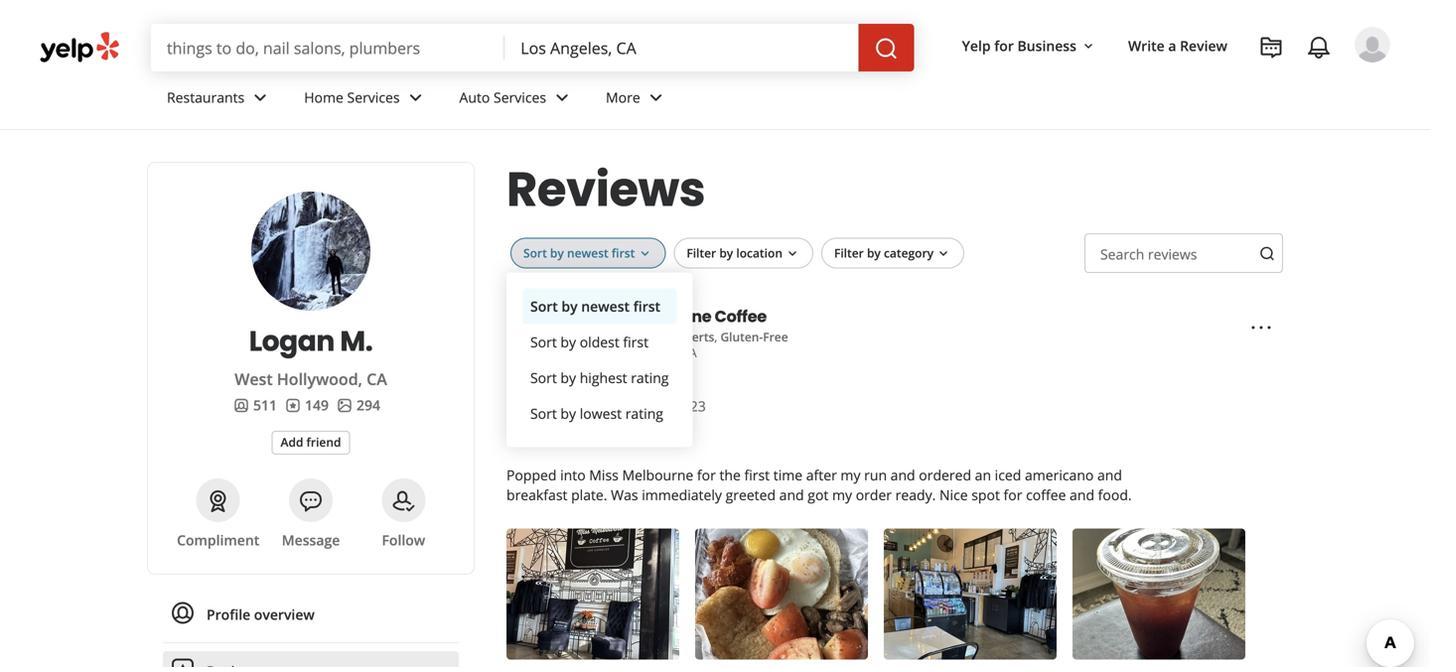 Task type: locate. For each thing, give the bounding box(es) containing it.
user actions element
[[947, 25, 1419, 147]]

24 review v2 image
[[171, 658, 195, 668]]

rating for sort by lowest rating
[[626, 405, 664, 424]]

my right got
[[833, 486, 853, 505]]

melbourne up the immediately
[[623, 466, 694, 485]]

rating
[[631, 369, 669, 388], [626, 405, 664, 424]]

by inside dropdown button
[[550, 245, 564, 261]]

0 vertical spatial for
[[995, 36, 1014, 55]]

1 vertical spatial sort by newest first
[[531, 297, 661, 316]]

sort left lowest
[[531, 405, 557, 424]]

0 vertical spatial coffee
[[715, 306, 767, 328]]

newest for sort by newest first dropdown button at the left of the page
[[567, 245, 609, 261]]

filter left location
[[687, 245, 717, 261]]

for down iced
[[1004, 486, 1023, 505]]

americano
[[1025, 466, 1094, 485]]

coffee
[[715, 306, 767, 328], [586, 329, 624, 345]]

first for sort by newest first dropdown button at the left of the page
[[612, 245, 635, 261]]

by up sort by newest first button
[[550, 245, 564, 261]]

1 horizontal spatial 24 chevron down v2 image
[[551, 86, 574, 110]]

none field up home
[[167, 37, 489, 59]]

24 chevron down v2 image for auto services
[[551, 86, 574, 110]]

home services
[[304, 88, 400, 107]]

0 vertical spatial miss
[[586, 306, 623, 328]]

0 horizontal spatial west
[[235, 369, 273, 390]]

rating inside sort by highest rating button
[[631, 369, 669, 388]]

16 chevron down v2 image for filter by location
[[785, 246, 801, 262]]

16 chevron down v2 image right the business
[[1081, 38, 1097, 54]]

filter left category at the right top of page
[[835, 245, 864, 261]]

1 horizontal spatial services
[[494, 88, 547, 107]]

west inside logan m. west hollywood, ca
[[235, 369, 273, 390]]

home services link
[[288, 72, 444, 129]]

logan m. west hollywood, ca
[[235, 322, 387, 390]]

photos element
[[337, 395, 381, 415]]

services right home
[[347, 88, 400, 107]]

first right oldest
[[623, 333, 649, 352]]

spot
[[972, 486, 1001, 505]]

1 horizontal spatial 16 chevron down v2 image
[[1081, 38, 1097, 54]]

  text field
[[1085, 234, 1284, 273]]

by left category at the right top of page
[[867, 245, 881, 261]]

desserts link
[[665, 329, 715, 345]]

m.
[[340, 322, 373, 361]]

16 photos v2 image
[[337, 398, 353, 414]]

1 horizontal spatial search image
[[1260, 246, 1276, 262]]

2 services from the left
[[494, 88, 547, 107]]

miss melbourne coffee coffee & tea desserts , gluten-free west hollywood, ca
[[586, 306, 789, 361]]

1 vertical spatial newest
[[582, 297, 630, 316]]

services right "auto"
[[494, 88, 547, 107]]

sort for sort by lowest rating button
[[531, 405, 557, 424]]

reviews element
[[285, 395, 329, 415]]

ca inside miss melbourne coffee coffee & tea desserts , gluten-free west hollywood, ca
[[682, 345, 697, 361]]

west inside miss melbourne coffee coffee & tea desserts , gluten-free west hollywood, ca
[[586, 345, 614, 361]]

yelp for business
[[963, 36, 1077, 55]]

search reviews
[[1101, 245, 1198, 264]]

sort left oldest
[[531, 333, 557, 352]]

first
[[612, 245, 635, 261], [634, 297, 661, 316], [623, 333, 649, 352], [745, 466, 770, 485]]

1 horizontal spatial coffee
[[715, 306, 767, 328]]

sort by oldest first
[[531, 333, 649, 352]]

1 none field from the left
[[167, 37, 489, 59]]

0 vertical spatial ca
[[682, 345, 697, 361]]

16 chevron down v2 image right category at the right top of page
[[936, 246, 952, 262]]

1 vertical spatial search image
[[1260, 246, 1276, 262]]

nice
[[940, 486, 969, 505]]

popped
[[507, 466, 557, 485]]

sort for sort by oldest first button
[[531, 333, 557, 352]]

for right yelp
[[995, 36, 1014, 55]]

24 chevron down v2 image
[[249, 86, 273, 110], [551, 86, 574, 110]]

0 vertical spatial sort by newest first
[[524, 245, 635, 261]]

sort by newest first inside button
[[531, 297, 661, 316]]

1 horizontal spatial filter
[[835, 245, 864, 261]]

0 horizontal spatial 24 chevron down v2 image
[[404, 86, 428, 110]]

sort up 5 star rating image
[[531, 369, 557, 388]]

none field up more link
[[521, 37, 843, 59]]

16 chevron down v2 image inside yelp for business button
[[1081, 38, 1097, 54]]

ca left ,
[[682, 345, 697, 361]]

0 horizontal spatial 24 chevron down v2 image
[[249, 86, 273, 110]]

newest inside sort by newest first button
[[582, 297, 630, 316]]

ready.
[[896, 486, 936, 505]]

0 horizontal spatial 16 chevron down v2 image
[[785, 246, 801, 262]]

filter by location
[[687, 245, 783, 261]]

1 horizontal spatial hollywood,
[[617, 345, 679, 361]]

by for sort by newest first dropdown button at the left of the page
[[550, 245, 564, 261]]

0 vertical spatial newest
[[567, 245, 609, 261]]

24 chevron down v2 image inside more link
[[645, 86, 668, 110]]

filters group
[[507, 238, 969, 448]]

first for sort by newest first button
[[634, 297, 661, 316]]

by for sort by lowest rating button
[[561, 405, 576, 424]]

0 horizontal spatial filter
[[687, 245, 717, 261]]

search image up menu icon
[[1260, 246, 1276, 262]]

sort inside sort by lowest rating button
[[531, 405, 557, 424]]

ca up '294'
[[367, 369, 387, 390]]

the
[[720, 466, 741, 485]]

newest for sort by newest first button
[[582, 297, 630, 316]]

coffee
[[1027, 486, 1067, 505]]

16 friends v2 image
[[234, 398, 249, 414]]

16 chevron down v2 image up sort by newest first button
[[637, 246, 653, 262]]

sort by newest first inside dropdown button
[[524, 245, 635, 261]]

friend
[[307, 434, 341, 451]]

sort for sort by highest rating button in the bottom of the page
[[531, 369, 557, 388]]

24 chevron down v2 image right the 'auto services' on the top left
[[551, 86, 574, 110]]

west up "friends" element
[[235, 369, 273, 390]]

1 16 chevron down v2 image from the left
[[785, 246, 801, 262]]

miss
[[586, 306, 623, 328], [590, 466, 619, 485]]

sort by newest first
[[524, 245, 635, 261], [531, 297, 661, 316]]

ca
[[682, 345, 697, 361], [367, 369, 387, 390]]

sort for sort by newest first dropdown button at the left of the page
[[524, 245, 547, 261]]

24 chevron down v2 image for more
[[645, 86, 668, 110]]

yelp for business button
[[955, 28, 1105, 64]]

a
[[1169, 36, 1177, 55]]

miss up oldest
[[586, 306, 623, 328]]

first up sort by newest first button
[[612, 245, 635, 261]]

0 horizontal spatial hollywood,
[[277, 369, 363, 390]]

by inside popup button
[[867, 245, 881, 261]]

newest inside sort by newest first dropdown button
[[567, 245, 609, 261]]

0 vertical spatial rating
[[631, 369, 669, 388]]

rating right lowest
[[626, 405, 664, 424]]

filter by category
[[835, 245, 934, 261]]

first up greeted
[[745, 466, 770, 485]]

1 horizontal spatial 16 chevron down v2 image
[[936, 246, 952, 262]]

restaurants
[[167, 88, 245, 107]]

message
[[282, 531, 340, 550]]

melbourne inside miss melbourne coffee coffee & tea desserts , gluten-free west hollywood, ca
[[626, 306, 712, 328]]

0 vertical spatial search image
[[875, 37, 899, 61]]

rating for sort by highest rating
[[631, 369, 669, 388]]

2023
[[674, 397, 706, 416]]

hollywood, inside logan m. west hollywood, ca
[[277, 369, 363, 390]]

newest
[[567, 245, 609, 261], [582, 297, 630, 316]]

my left "run"
[[841, 466, 861, 485]]

nov
[[622, 397, 648, 416]]

tea
[[639, 329, 659, 345]]

1 24 chevron down v2 image from the left
[[404, 86, 428, 110]]

0 horizontal spatial services
[[347, 88, 400, 107]]

sort up sort by newest first button
[[524, 245, 547, 261]]

1 vertical spatial rating
[[626, 405, 664, 424]]

miss up the plate.
[[590, 466, 619, 485]]

by
[[550, 245, 564, 261], [720, 245, 734, 261], [867, 245, 881, 261], [562, 297, 578, 316], [561, 333, 576, 352], [561, 369, 576, 388], [561, 405, 576, 424]]

filter
[[687, 245, 717, 261], [835, 245, 864, 261]]

1 vertical spatial hollywood,
[[277, 369, 363, 390]]

16 chevron down v2 image
[[785, 246, 801, 262], [936, 246, 952, 262]]

16 chevron down v2 image right location
[[785, 246, 801, 262]]

popped into miss melbourne for the first time after my run and ordered an iced americano and breakfast plate. was immediately greeted and got my order ready. nice spot for coffee and food.
[[507, 466, 1132, 505]]

services
[[347, 88, 400, 107], [494, 88, 547, 107]]

0 vertical spatial 16 chevron down v2 image
[[1081, 38, 1097, 54]]

and up food.
[[1098, 466, 1123, 485]]

1 services from the left
[[347, 88, 400, 107]]

auto services link
[[444, 72, 590, 129]]

sort inside sort by highest rating button
[[531, 369, 557, 388]]

review
[[1181, 36, 1228, 55]]

profile overview link
[[163, 595, 459, 635]]

sort by newest first up sort by newest first button
[[524, 245, 635, 261]]

0 horizontal spatial 16 chevron down v2 image
[[637, 246, 653, 262]]

by left lowest
[[561, 405, 576, 424]]

by inside popup button
[[720, 245, 734, 261]]

16 chevron down v2 image inside sort by newest first dropdown button
[[637, 246, 653, 262]]

0 horizontal spatial none field
[[167, 37, 489, 59]]

profile
[[207, 606, 251, 625]]

1 vertical spatial miss
[[590, 466, 619, 485]]

miss inside popped into miss melbourne for the first time after my run and ordered an iced americano and breakfast plate. was immediately greeted and got my order ready. nice spot for coffee and food.
[[590, 466, 619, 485]]

2 24 chevron down v2 image from the left
[[645, 86, 668, 110]]

order
[[856, 486, 892, 505]]

1 horizontal spatial west
[[586, 345, 614, 361]]

1 vertical spatial melbourne
[[623, 466, 694, 485]]

24 profile v2 image
[[171, 602, 195, 625]]

by up sort by oldest first
[[562, 297, 578, 316]]

sort by newest first up sort by oldest first button
[[531, 297, 661, 316]]

restaurants link
[[151, 72, 288, 129]]

rating inside sort by lowest rating button
[[626, 405, 664, 424]]

for left the
[[698, 466, 716, 485]]

24 chevron down v2 image inside home services link
[[404, 86, 428, 110]]

menu item
[[163, 652, 459, 668]]

first for sort by oldest first button
[[623, 333, 649, 352]]

filter inside popup button
[[835, 245, 864, 261]]

1 24 chevron down v2 image from the left
[[249, 86, 273, 110]]

24 chevron down v2 image right the more
[[645, 86, 668, 110]]

10,
[[652, 397, 671, 416]]

sort inside sort by newest first dropdown button
[[524, 245, 547, 261]]

1 horizontal spatial ca
[[682, 345, 697, 361]]

first inside dropdown button
[[612, 245, 635, 261]]

sort inside sort by newest first button
[[531, 297, 558, 316]]

2 filter from the left
[[835, 245, 864, 261]]

write a review link
[[1121, 28, 1236, 64]]

0 horizontal spatial coffee
[[586, 329, 624, 345]]

for inside button
[[995, 36, 1014, 55]]

1 vertical spatial ca
[[367, 369, 387, 390]]

follow
[[382, 531, 426, 550]]

1 horizontal spatial none field
[[521, 37, 843, 59]]

miss melbourne coffee link
[[586, 305, 767, 329]]

ordered
[[919, 466, 972, 485]]

by left location
[[720, 245, 734, 261]]

sort by lowest rating button
[[523, 396, 677, 432]]

24 chevron down v2 image inside restaurants link
[[249, 86, 273, 110]]

more link
[[590, 72, 684, 129]]

0 vertical spatial melbourne
[[626, 306, 712, 328]]

search image left yelp
[[875, 37, 899, 61]]

16 chevron down v2 image inside filter by location popup button
[[785, 246, 801, 262]]

sort by oldest first button
[[523, 325, 677, 360]]

menu image
[[1250, 316, 1274, 340]]

filter inside popup button
[[687, 245, 717, 261]]

0 vertical spatial west
[[586, 345, 614, 361]]

coffee left &
[[586, 329, 624, 345]]

1 vertical spatial 16 chevron down v2 image
[[637, 246, 653, 262]]

first up the tea
[[634, 297, 661, 316]]

coffee up gluten-
[[715, 306, 767, 328]]

and
[[891, 466, 916, 485], [1098, 466, 1123, 485], [780, 486, 805, 505], [1070, 486, 1095, 505]]

sort up sort by oldest first
[[531, 297, 558, 316]]

None field
[[167, 37, 489, 59], [521, 37, 843, 59]]

24 chevron down v2 image inside auto services link
[[551, 86, 574, 110]]

sort by newest first button
[[511, 238, 666, 269]]

add
[[281, 434, 304, 451]]

filter for filter by category
[[835, 245, 864, 261]]

my
[[841, 466, 861, 485], [833, 486, 853, 505]]

24 chevron down v2 image
[[404, 86, 428, 110], [645, 86, 668, 110]]

2 none field from the left
[[521, 37, 843, 59]]

none field the find
[[167, 37, 489, 59]]

rating up 10,
[[631, 369, 669, 388]]

west up sort by highest rating
[[586, 345, 614, 361]]

filter by location button
[[674, 238, 814, 269]]

by left oldest
[[561, 333, 576, 352]]

None search field
[[151, 24, 919, 72]]

16 chevron down v2 image inside the "filter by category" popup button
[[936, 246, 952, 262]]

sort inside sort by oldest first button
[[531, 333, 557, 352]]

by up 5 star rating image
[[561, 369, 576, 388]]

24 chevron down v2 image left "auto"
[[404, 86, 428, 110]]

16 chevron down v2 image
[[1081, 38, 1097, 54], [637, 246, 653, 262]]

0 horizontal spatial ca
[[367, 369, 387, 390]]

business
[[1018, 36, 1077, 55]]

none field near
[[521, 37, 843, 59]]

0 vertical spatial hollywood,
[[617, 345, 679, 361]]

2 24 chevron down v2 image from the left
[[551, 86, 574, 110]]

1 horizontal spatial 24 chevron down v2 image
[[645, 86, 668, 110]]

filter for filter by location
[[687, 245, 717, 261]]

melbourne up the tea
[[626, 306, 712, 328]]

search image
[[875, 37, 899, 61], [1260, 246, 1276, 262]]

2 16 chevron down v2 image from the left
[[936, 246, 952, 262]]

for
[[995, 36, 1014, 55], [698, 466, 716, 485], [1004, 486, 1023, 505]]

24 chevron down v2 image right restaurants
[[249, 86, 273, 110]]

by for filter by location popup button at the top of page
[[720, 245, 734, 261]]

1 filter from the left
[[687, 245, 717, 261]]

newest up sort by newest first button
[[567, 245, 609, 261]]

newest up "coffee & tea" link
[[582, 297, 630, 316]]

hollywood,
[[617, 345, 679, 361], [277, 369, 363, 390]]

1 vertical spatial west
[[235, 369, 273, 390]]

add friend button
[[272, 431, 350, 455]]



Task type: vqa. For each thing, say whether or not it's contained in the screenshot.
the left Field
yes



Task type: describe. For each thing, give the bounding box(es) containing it.
and up ready.
[[891, 466, 916, 485]]

notifications image
[[1308, 36, 1332, 60]]

food.
[[1099, 486, 1132, 505]]

sort for sort by newest first button
[[531, 297, 558, 316]]

auto
[[460, 88, 490, 107]]

plate.
[[571, 486, 608, 505]]

friends element
[[234, 395, 277, 415]]

sort by newest first for sort by newest first dropdown button at the left of the page
[[524, 245, 635, 261]]

miss melbourne coffee region
[[499, 218, 1292, 668]]

profile overview
[[207, 606, 315, 625]]

highest
[[580, 369, 628, 388]]

write a review
[[1129, 36, 1228, 55]]

lowest
[[580, 405, 622, 424]]

services for home services
[[347, 88, 400, 107]]

projects image
[[1260, 36, 1284, 60]]

an
[[975, 466, 992, 485]]

sort by lowest rating
[[531, 405, 664, 424]]

free
[[763, 329, 789, 345]]

Find text field
[[167, 37, 489, 59]]

iced
[[995, 466, 1022, 485]]

Near text field
[[521, 37, 843, 59]]

search
[[1101, 245, 1145, 264]]

by for sort by newest first button
[[562, 297, 578, 316]]

and down time at right
[[780, 486, 805, 505]]

24 chevron down v2 image for restaurants
[[249, 86, 273, 110]]

&
[[627, 329, 635, 345]]

nov 10, 2023
[[622, 397, 706, 416]]

first inside popped into miss melbourne for the first time after my run and ordered an iced americano and breakfast plate. was immediately greeted and got my order ready. nice spot for coffee and food.
[[745, 466, 770, 485]]

coffee & tea link
[[586, 329, 659, 345]]

logan m. link
[[172, 322, 450, 361]]

1 vertical spatial my
[[833, 486, 853, 505]]

category
[[884, 245, 934, 261]]

gluten-free link
[[721, 329, 789, 345]]

sort by highest rating
[[531, 369, 669, 388]]

149
[[305, 396, 329, 415]]

  text field inside miss melbourne coffee region
[[1085, 234, 1284, 273]]

breakfast
[[507, 486, 568, 505]]

into
[[561, 466, 586, 485]]

compliment image
[[206, 490, 230, 514]]

bob b. image
[[1355, 27, 1391, 63]]

time
[[774, 466, 803, 485]]

gluten-
[[721, 329, 763, 345]]

yelp
[[963, 36, 991, 55]]

compliment
[[177, 531, 260, 550]]

follow image
[[392, 490, 416, 514]]

got
[[808, 486, 829, 505]]

desserts
[[665, 329, 715, 345]]

was
[[611, 486, 639, 505]]

16 chevron down v2 image for sort by newest first
[[637, 246, 653, 262]]

16 chevron down v2 image for yelp for business
[[1081, 38, 1097, 54]]

ca inside logan m. west hollywood, ca
[[367, 369, 387, 390]]

auto services
[[460, 88, 547, 107]]

and down americano at the bottom right of the page
[[1070, 486, 1095, 505]]

add friend
[[281, 434, 341, 451]]

more
[[606, 88, 641, 107]]

5 star rating image
[[507, 396, 614, 416]]

miss inside miss melbourne coffee coffee & tea desserts , gluten-free west hollywood, ca
[[586, 306, 623, 328]]

immediately
[[642, 486, 722, 505]]

16 review v2 image
[[285, 398, 301, 414]]

logan
[[249, 322, 335, 361]]

294
[[357, 396, 381, 415]]

sort by highest rating button
[[523, 360, 677, 396]]

24 chevron down v2 image for home services
[[404, 86, 428, 110]]

home
[[304, 88, 344, 107]]

0 vertical spatial my
[[841, 466, 861, 485]]

profile overview menu item
[[163, 595, 459, 644]]

0 horizontal spatial search image
[[875, 37, 899, 61]]

profile overview menu
[[163, 595, 459, 668]]

sort by newest first button
[[523, 289, 677, 325]]

reviews
[[507, 156, 706, 223]]

run
[[865, 466, 887, 485]]

services for auto services
[[494, 88, 547, 107]]

by for the "filter by category" popup button on the right of the page
[[867, 245, 881, 261]]

melbourne inside popped into miss melbourne for the first time after my run and ordered an iced americano and breakfast plate. was immediately greeted and got my order ready. nice spot for coffee and food.
[[623, 466, 694, 485]]

16 chevron down v2 image for filter by category
[[936, 246, 952, 262]]

overview
[[254, 606, 315, 625]]

511
[[253, 396, 277, 415]]

message image
[[299, 490, 323, 514]]

2 vertical spatial for
[[1004, 486, 1023, 505]]

,
[[715, 329, 718, 345]]

location
[[737, 245, 783, 261]]

1 vertical spatial coffee
[[586, 329, 624, 345]]

business categories element
[[151, 72, 1391, 129]]

write
[[1129, 36, 1165, 55]]

greeted
[[726, 486, 776, 505]]

by for sort by oldest first button
[[561, 333, 576, 352]]

1 vertical spatial for
[[698, 466, 716, 485]]

hollywood, inside miss melbourne coffee coffee & tea desserts , gluten-free west hollywood, ca
[[617, 345, 679, 361]]

after
[[807, 466, 838, 485]]

filter by category button
[[822, 238, 965, 269]]

sort by newest first for sort by newest first button
[[531, 297, 661, 316]]

categories element
[[586, 327, 789, 346]]

oldest
[[580, 333, 620, 352]]

search image inside miss melbourne coffee region
[[1260, 246, 1276, 262]]

reviews
[[1149, 245, 1198, 264]]

by for sort by highest rating button in the bottom of the page
[[561, 369, 576, 388]]



